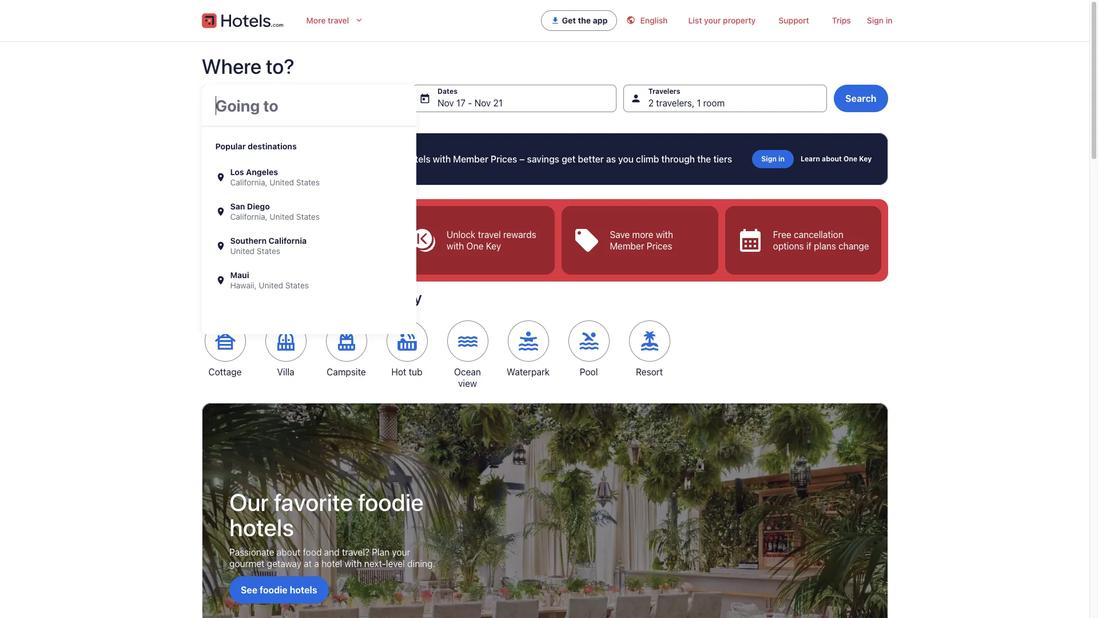 Task type: locate. For each thing, give the bounding box(es) containing it.
california, down diego
[[230, 212, 268, 221]]

prices
[[491, 154, 517, 164], [647, 241, 673, 251]]

search
[[846, 93, 877, 104]]

save inside the save more with member prices
[[610, 230, 630, 240]]

1 horizontal spatial and
[[324, 547, 340, 558]]

1 horizontal spatial sign
[[868, 15, 884, 25]]

1 vertical spatial sign
[[762, 155, 777, 163]]

united right hawaii,
[[259, 280, 283, 290]]

search button
[[835, 85, 889, 112]]

1 horizontal spatial foodie
[[358, 488, 424, 516]]

room
[[704, 98, 725, 108]]

0 horizontal spatial key
[[486, 241, 501, 251]]

0 vertical spatial member
[[453, 154, 489, 164]]

-
[[468, 98, 472, 108]]

your inside find and book your perfect stay
[[333, 221, 364, 240]]

pool
[[580, 367, 598, 377]]

favorite
[[335, 288, 389, 307], [274, 488, 353, 516]]

2 out of 3 element
[[562, 206, 718, 275]]

where to?
[[202, 54, 295, 78]]

1 horizontal spatial save
[[610, 230, 630, 240]]

0 horizontal spatial save
[[254, 154, 275, 164]]

small image left english
[[627, 15, 636, 25]]

small image left maui
[[215, 275, 226, 286]]

in left learn
[[779, 155, 785, 163]]

0 horizontal spatial more
[[309, 154, 331, 164]]

one down unlock
[[466, 241, 484, 251]]

1 out of 3 element
[[399, 206, 555, 275]]

about up "getaway" at the bottom
[[277, 547, 300, 558]]

with
[[433, 154, 451, 164], [656, 230, 673, 240], [447, 241, 464, 251], [345, 559, 362, 569]]

1 vertical spatial small image
[[215, 172, 226, 183]]

travel?
[[342, 547, 369, 558]]

1 vertical spatial in
[[779, 155, 785, 163]]

learn
[[801, 155, 821, 163]]

you
[[619, 154, 634, 164]]

0 vertical spatial hotels
[[405, 154, 431, 164]]

in right trips
[[886, 15, 893, 25]]

1 vertical spatial more
[[632, 230, 654, 240]]

stay up hot tub button
[[392, 288, 422, 307]]

hotels
[[405, 154, 431, 164], [229, 513, 294, 542], [290, 585, 317, 595]]

with inside our favorite foodie hotels passionate about food and travel? plan your gourmet getaway at a hotel with next-level dining.
[[345, 559, 362, 569]]

0 vertical spatial favorite
[[335, 288, 389, 307]]

1 vertical spatial and
[[324, 547, 340, 558]]

and inside our favorite foodie hotels passionate about food and travel? plan your gourmet getaway at a hotel with next-level dining.
[[324, 547, 340, 558]]

2 california, from the top
[[230, 212, 268, 221]]

1 horizontal spatial prices
[[647, 241, 673, 251]]

0 horizontal spatial about
[[277, 547, 300, 558]]

sign in left learn
[[762, 155, 785, 163]]

states down find and book your perfect stay
[[286, 280, 309, 290]]

2 travelers, 1 room
[[649, 98, 725, 108]]

in inside dropdown button
[[886, 15, 893, 25]]

1 horizontal spatial the
[[698, 154, 712, 164]]

2 vertical spatial small image
[[215, 275, 226, 286]]

ocean view
[[454, 367, 481, 389]]

save for save 10% or more on over 100,000 hotels with member prices – savings get better as you climb through the tiers
[[254, 154, 275, 164]]

sign right trips
[[868, 15, 884, 25]]

dine under a verdant mosaic of plant life in the city. image
[[202, 403, 889, 618]]

2 nov from the left
[[475, 98, 491, 108]]

1 horizontal spatial stay
[[392, 288, 422, 307]]

2 travelers, 1 room button
[[624, 85, 828, 112]]

dining.
[[407, 559, 435, 569]]

in inside 'link'
[[779, 155, 785, 163]]

more
[[309, 154, 331, 164], [632, 230, 654, 240]]

united down the angeles
[[270, 177, 294, 187]]

0 horizontal spatial stay
[[283, 240, 313, 259]]

0 horizontal spatial one
[[466, 241, 484, 251]]

united up california
[[270, 212, 294, 221]]

if
[[807, 241, 812, 251]]

stay up maui hawaii, united states
[[283, 240, 313, 259]]

1 vertical spatial sign in
[[762, 155, 785, 163]]

about inside our favorite foodie hotels passionate about food and travel? plan your gourmet getaway at a hotel with next-level dining.
[[277, 547, 300, 558]]

the right get
[[578, 15, 591, 25]]

0 vertical spatial in
[[886, 15, 893, 25]]

sign inside dropdown button
[[868, 15, 884, 25]]

sign inside 'link'
[[762, 155, 777, 163]]

plans
[[814, 241, 836, 251]]

0 horizontal spatial foodie
[[260, 585, 287, 595]]

0 vertical spatial prices
[[491, 154, 517, 164]]

california, inside 'los angeles california, united states'
[[230, 177, 268, 187]]

resort
[[636, 367, 663, 377]]

united
[[270, 177, 294, 187], [270, 212, 294, 221], [230, 246, 255, 256], [259, 280, 283, 290]]

0 horizontal spatial sign
[[762, 155, 777, 163]]

small image left southern
[[215, 241, 226, 251]]

1 horizontal spatial one
[[844, 155, 858, 163]]

0 horizontal spatial sign in
[[762, 155, 785, 163]]

see
[[241, 585, 257, 595]]

travel inside the unlock travel rewards with one key
[[478, 230, 501, 240]]

get the app
[[562, 15, 608, 25]]

member inside the save more with member prices
[[610, 241, 644, 251]]

1 vertical spatial foodie
[[260, 585, 287, 595]]

1 vertical spatial small image
[[215, 241, 226, 251]]

small image left san
[[215, 207, 226, 217]]

rewards
[[503, 230, 536, 240]]

3 out of 3 element
[[725, 206, 882, 275]]

find
[[229, 221, 260, 240]]

1 vertical spatial prices
[[647, 241, 673, 251]]

0 vertical spatial and
[[263, 221, 290, 240]]

0 horizontal spatial in
[[779, 155, 785, 163]]

2 vertical spatial hotels
[[290, 585, 317, 595]]

1 vertical spatial the
[[698, 154, 712, 164]]

1 horizontal spatial in
[[886, 15, 893, 25]]

0 vertical spatial california,
[[230, 177, 268, 187]]

passionate
[[229, 547, 274, 558]]

sign in button
[[863, 9, 898, 32]]

sign in link
[[753, 150, 794, 168]]

campsite button
[[323, 321, 370, 378]]

0 vertical spatial sign
[[868, 15, 884, 25]]

2 small image from the top
[[215, 241, 226, 251]]

states down or
[[296, 177, 320, 187]]

california, down los
[[230, 177, 268, 187]]

one inside the unlock travel rewards with one key
[[466, 241, 484, 251]]

nov left '17' at top left
[[438, 98, 454, 108]]

0 vertical spatial key
[[860, 155, 873, 163]]

0 vertical spatial foodie
[[358, 488, 424, 516]]

0 horizontal spatial travel
[[328, 15, 349, 25]]

1 horizontal spatial nov
[[475, 98, 491, 108]]

1 horizontal spatial key
[[860, 155, 873, 163]]

the inside our favorite foodie hotels main content
[[698, 154, 712, 164]]

climb
[[636, 154, 660, 164]]

states
[[296, 177, 320, 187], [296, 212, 320, 221], [257, 246, 280, 256], [286, 280, 309, 290]]

travel right more
[[328, 15, 349, 25]]

1 vertical spatial california,
[[230, 212, 268, 221]]

0 vertical spatial more
[[309, 154, 331, 164]]

1 horizontal spatial travel
[[478, 230, 501, 240]]

one
[[844, 155, 858, 163], [466, 241, 484, 251]]

states up california
[[296, 212, 320, 221]]

1 horizontal spatial more
[[632, 230, 654, 240]]

1 small image from the top
[[215, 207, 226, 217]]

san diego california, united states
[[230, 201, 320, 221]]

your right book
[[333, 221, 364, 240]]

waterpark button
[[505, 321, 552, 378]]

favorite up food
[[274, 488, 353, 516]]

1 vertical spatial one
[[466, 241, 484, 251]]

1 vertical spatial travel
[[478, 230, 501, 240]]

key
[[860, 155, 873, 163], [486, 241, 501, 251]]

nov right -
[[475, 98, 491, 108]]

next-
[[364, 559, 386, 569]]

plan
[[372, 547, 390, 558]]

support link
[[768, 9, 821, 32]]

foodie right see
[[260, 585, 287, 595]]

and
[[263, 221, 290, 240], [324, 547, 340, 558]]

1 horizontal spatial member
[[610, 241, 644, 251]]

0 vertical spatial sign in
[[868, 15, 893, 25]]

about
[[823, 155, 842, 163], [277, 547, 300, 558]]

hotels down at
[[290, 585, 317, 595]]

1 vertical spatial hotels
[[229, 513, 294, 542]]

united down southern
[[230, 246, 255, 256]]

travel for unlock
[[478, 230, 501, 240]]

free
[[773, 230, 792, 240]]

1 nov from the left
[[438, 98, 454, 108]]

1 horizontal spatial sign in
[[868, 15, 893, 25]]

cottage
[[209, 367, 242, 377]]

1 vertical spatial favorite
[[274, 488, 353, 516]]

1 vertical spatial about
[[277, 547, 300, 558]]

0 horizontal spatial member
[[453, 154, 489, 164]]

our favorite foodie hotels passionate about food and travel? plan your gourmet getaway at a hotel with next-level dining.
[[229, 488, 435, 569]]

san
[[230, 201, 245, 211]]

the left tiers at the top right of page
[[698, 154, 712, 164]]

states down california
[[257, 246, 280, 256]]

southern
[[230, 236, 267, 246]]

travel right unlock
[[478, 230, 501, 240]]

california, inside 'san diego california, united states'
[[230, 212, 268, 221]]

about right learn
[[823, 155, 842, 163]]

0 vertical spatial stay
[[283, 240, 313, 259]]

foodie up plan
[[358, 488, 424, 516]]

one right learn
[[844, 155, 858, 163]]

sign for 'sign in' 'link'
[[762, 155, 777, 163]]

0 horizontal spatial prices
[[491, 154, 517, 164]]

sign in right trips
[[868, 15, 893, 25]]

hotels up passionate
[[229, 513, 294, 542]]

hot tub button
[[384, 321, 431, 378]]

with inside the unlock travel rewards with one key
[[447, 241, 464, 251]]

1 vertical spatial save
[[610, 230, 630, 240]]

united inside 'los angeles california, united states'
[[270, 177, 294, 187]]

sign
[[868, 15, 884, 25], [762, 155, 777, 163]]

food
[[303, 547, 322, 558]]

1 vertical spatial member
[[610, 241, 644, 251]]

trips
[[833, 15, 852, 25]]

hotels right 100,000
[[405, 154, 431, 164]]

gourmet
[[229, 559, 264, 569]]

download the app button image
[[551, 16, 560, 25]]

0 vertical spatial travel
[[328, 15, 349, 25]]

1 horizontal spatial about
[[823, 155, 842, 163]]

0 vertical spatial save
[[254, 154, 275, 164]]

ocean view button
[[444, 321, 491, 389]]

discover your new favorite stay
[[202, 288, 422, 307]]

favorite right "new"
[[335, 288, 389, 307]]

0 vertical spatial small image
[[215, 207, 226, 217]]

perfect
[[229, 240, 280, 259]]

travel inside dropdown button
[[328, 15, 349, 25]]

small image left los
[[215, 172, 226, 183]]

1 vertical spatial key
[[486, 241, 501, 251]]

a
[[314, 559, 319, 569]]

2
[[649, 98, 654, 108]]

0 vertical spatial small image
[[627, 15, 636, 25]]

sign in inside dropdown button
[[868, 15, 893, 25]]

in for 'sign in' 'link'
[[779, 155, 785, 163]]

los angeles california, united states
[[230, 167, 320, 187]]

0 horizontal spatial the
[[578, 15, 591, 25]]

your up "level"
[[392, 547, 410, 558]]

small image for los angeles california, united states
[[215, 172, 226, 183]]

1 california, from the top
[[230, 177, 268, 187]]

or
[[298, 154, 307, 164]]

savings
[[527, 154, 560, 164]]

member
[[453, 154, 489, 164], [610, 241, 644, 251]]

small image for united states
[[215, 241, 226, 251]]

small image
[[627, 15, 636, 25], [215, 172, 226, 183], [215, 275, 226, 286]]

key inside the unlock travel rewards with one key
[[486, 241, 501, 251]]

maui hawaii, united states
[[230, 270, 309, 290]]

villa
[[277, 367, 294, 377]]

sign in inside 'link'
[[762, 155, 785, 163]]

0 horizontal spatial and
[[263, 221, 290, 240]]

california, for angeles
[[230, 177, 268, 187]]

in
[[886, 15, 893, 25], [779, 155, 785, 163]]

sign left learn
[[762, 155, 777, 163]]

small image
[[215, 207, 226, 217], [215, 241, 226, 251]]

save for save more with member prices
[[610, 230, 630, 240]]

our
[[229, 488, 269, 516]]

your
[[705, 15, 721, 25], [333, 221, 364, 240], [267, 288, 299, 307], [392, 547, 410, 558]]

0 horizontal spatial nov
[[438, 98, 454, 108]]



Task type: describe. For each thing, give the bounding box(es) containing it.
prices inside the save more with member prices
[[647, 241, 673, 251]]

1 vertical spatial stay
[[392, 288, 422, 307]]

–
[[520, 154, 525, 164]]

nov 17 - nov 21 button
[[413, 85, 617, 112]]

sign in for 'sign in' 'link'
[[762, 155, 785, 163]]

waterpark
[[507, 367, 550, 377]]

where
[[202, 54, 262, 78]]

united inside maui hawaii, united states
[[259, 280, 283, 290]]

travelers,
[[657, 98, 695, 108]]

angeles
[[246, 167, 278, 177]]

united inside southern california united states
[[230, 246, 255, 256]]

diego
[[247, 201, 270, 211]]

hot
[[392, 367, 407, 377]]

unlock travel rewards with one key
[[447, 230, 536, 251]]

key inside learn about one key link
[[860, 155, 873, 163]]

more
[[307, 15, 326, 25]]

Going to text field
[[202, 85, 416, 126]]

your inside our favorite foodie hotels passionate about food and travel? plan your gourmet getaway at a hotel with next-level dining.
[[392, 547, 410, 558]]

view
[[458, 378, 477, 389]]

popular destinations
[[215, 141, 297, 151]]

app
[[593, 15, 608, 25]]

to?
[[266, 54, 295, 78]]

cancellation
[[794, 230, 844, 240]]

sign for sign in dropdown button
[[868, 15, 884, 25]]

book
[[294, 221, 329, 240]]

resort button
[[626, 321, 673, 378]]

through
[[662, 154, 695, 164]]

support
[[779, 15, 810, 25]]

ocean
[[454, 367, 481, 377]]

in for sign in dropdown button
[[886, 15, 893, 25]]

english button
[[618, 9, 677, 32]]

popular
[[215, 141, 246, 151]]

as
[[607, 154, 616, 164]]

hotels logo image
[[202, 11, 284, 30]]

free cancellation options if plans change
[[773, 230, 869, 251]]

hotel
[[321, 559, 342, 569]]

learn about one key
[[801, 155, 873, 163]]

getaway
[[267, 559, 301, 569]]

find and book your perfect stay
[[229, 221, 364, 259]]

unlock
[[447, 230, 476, 240]]

100,000
[[367, 154, 402, 164]]

maui
[[230, 270, 249, 280]]

change
[[839, 241, 869, 251]]

united inside 'san diego california, united states'
[[270, 212, 294, 221]]

cottage button
[[202, 321, 249, 378]]

stay inside find and book your perfect stay
[[283, 240, 313, 259]]

get the app link
[[541, 10, 618, 31]]

nov 17 - nov 21
[[438, 98, 503, 108]]

hotels inside "link"
[[290, 585, 317, 595]]

trips link
[[821, 9, 863, 32]]

more travel
[[307, 15, 349, 25]]

states inside maui hawaii, united states
[[286, 280, 309, 290]]

states inside southern california united states
[[257, 246, 280, 256]]

discover
[[202, 288, 264, 307]]

states inside 'san diego california, united states'
[[296, 212, 320, 221]]

get
[[562, 15, 576, 25]]

0 vertical spatial the
[[578, 15, 591, 25]]

hotels inside our favorite foodie hotels passionate about food and travel? plan your gourmet getaway at a hotel with next-level dining.
[[229, 513, 294, 542]]

tub
[[409, 367, 423, 377]]

learn about one key link
[[799, 150, 875, 168]]

save 10% or more on over 100,000 hotels with member prices – savings get better as you climb through the tiers
[[254, 154, 733, 164]]

property
[[724, 15, 756, 25]]

our favorite foodie hotels main content
[[0, 41, 1090, 618]]

at
[[304, 559, 312, 569]]

your left "new"
[[267, 288, 299, 307]]

level
[[386, 559, 405, 569]]

hawaii,
[[230, 280, 257, 290]]

california, for diego
[[230, 212, 268, 221]]

options
[[773, 241, 804, 251]]

see foodie hotels
[[241, 585, 317, 595]]

better
[[578, 154, 604, 164]]

list your property link
[[677, 9, 768, 32]]

campsite
[[327, 367, 366, 377]]

see foodie hotels link
[[229, 576, 329, 604]]

save more with member prices
[[610, 230, 673, 251]]

and inside find and book your perfect stay
[[263, 221, 290, 240]]

foodie inside see foodie hotels "link"
[[260, 585, 287, 595]]

travel for more
[[328, 15, 349, 25]]

small image for california, united states
[[215, 207, 226, 217]]

0 vertical spatial about
[[823, 155, 842, 163]]

los
[[230, 167, 244, 177]]

more inside the save more with member prices
[[632, 230, 654, 240]]

more travel button
[[297, 9, 373, 32]]

california
[[269, 236, 307, 246]]

0 vertical spatial one
[[844, 155, 858, 163]]

17
[[457, 98, 466, 108]]

hot tub
[[392, 367, 423, 377]]

over
[[346, 154, 365, 164]]

small image for maui hawaii, united states
[[215, 275, 226, 286]]

favorite inside our favorite foodie hotels passionate about food and travel? plan your gourmet getaway at a hotel with next-level dining.
[[274, 488, 353, 516]]

10%
[[277, 154, 296, 164]]

states inside 'los angeles california, united states'
[[296, 177, 320, 187]]

new
[[302, 288, 332, 307]]

villa button
[[262, 321, 309, 378]]

foodie inside our favorite foodie hotels passionate about food and travel? plan your gourmet getaway at a hotel with next-level dining.
[[358, 488, 424, 516]]

destinations
[[248, 141, 297, 151]]

sign in for sign in dropdown button
[[868, 15, 893, 25]]

list
[[689, 15, 703, 25]]

small image inside english button
[[627, 15, 636, 25]]

with inside the save more with member prices
[[656, 230, 673, 240]]

english
[[641, 15, 668, 25]]

21
[[494, 98, 503, 108]]

tiers
[[714, 154, 733, 164]]

your right list
[[705, 15, 721, 25]]



Task type: vqa. For each thing, say whether or not it's contained in the screenshot.


